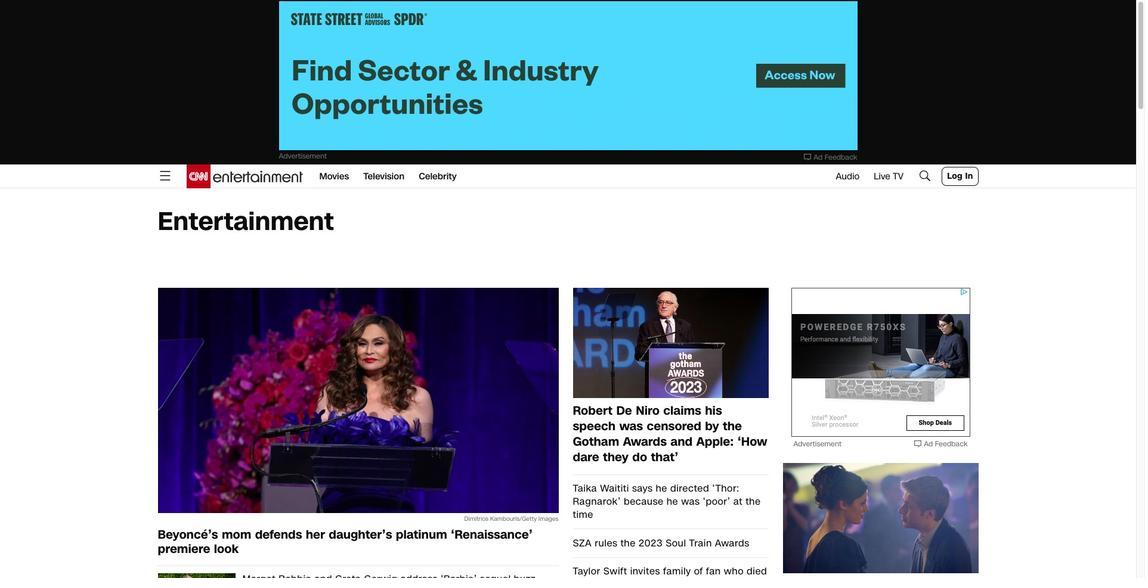 Task type: describe. For each thing, give the bounding box(es) containing it.
was inside taika waititi says he directed 'thor: ragnarok' because he was 'poor' at the time
[[681, 495, 700, 509]]

her inside taylor swift invites family of fan who died to her final concert in brazil
[[585, 578, 601, 579]]

defends
[[255, 527, 302, 543]]

fan
[[706, 565, 721, 578]]

dimitrios kambouris/getty images link
[[158, 288, 559, 528]]

0 vertical spatial advertisement region
[[279, 1, 858, 150]]

by
[[705, 418, 719, 435]]

celebrity
[[419, 171, 457, 183]]

invites
[[630, 565, 660, 578]]

censored
[[647, 418, 702, 435]]

premiere
[[158, 541, 210, 558]]

beyoncé's
[[158, 527, 218, 543]]

live tv
[[874, 171, 904, 183]]

do
[[633, 449, 647, 466]]

train
[[689, 537, 712, 550]]

swift
[[604, 565, 627, 578]]

beyoncé's mom defends her daughter's platinum 'renaissance' premiere look link
[[158, 527, 559, 558]]

taylor swift invites family of fan who died to her final concert in brazil link
[[573, 565, 769, 579]]

dare
[[573, 449, 599, 466]]

ad feedback for bottommost advertisement region
[[924, 440, 968, 449]]

family
[[663, 565, 691, 578]]

the inside taika waititi says he directed 'thor: ragnarok' because he was 'poor' at the time
[[746, 495, 761, 509]]

robert de niro claims his speech was censored by the gotham awards and apple: 'how dare they do that' link
[[573, 402, 769, 466]]

mandatory credit: photo by mike vitelli/bfa.com/shutterstock (14234321gw)
robert de niro
the 2023 gotham awards at cipriani wall street on november 27, 2023 in new york city, cipriani, nyc, manhattan, united states - 27 nov 2023 image
[[573, 288, 769, 398]]

dimitrios
[[464, 515, 489, 524]]

kambouris/getty
[[490, 515, 537, 524]]

'renaissance'
[[451, 527, 533, 543]]

(from left) meg bellamy as kate middleton and ed mcvey as prince william in 'the crown.' image
[[783, 464, 979, 574]]

ad for bottommost advertisement region
[[924, 440, 933, 449]]

images
[[539, 515, 559, 524]]

taika
[[573, 482, 597, 495]]

1 vertical spatial feedback
[[935, 440, 968, 449]]

to
[[573, 578, 582, 579]]

tv
[[893, 171, 904, 183]]

they
[[603, 449, 629, 466]]

taika waititi says he directed 'thor: ragnarok' because he was 'poor' at the time
[[573, 482, 761, 522]]

awards inside robert de niro claims his speech was censored by the gotham awards and apple: 'how dare they do that'
[[623, 433, 667, 450]]

new york, new york - october 23:   tina knowles speaks onstage at angel ball 2023 hosted by gabrielle's angel foundation at cipriani wall street on october 23, 2023 in new york city. (photo by dimitrios kambouris/getty images for gabrielle's angel foundation ) image
[[158, 288, 559, 514]]

taylor
[[573, 565, 601, 578]]

he right says on the bottom
[[656, 482, 668, 495]]

her inside beyoncé's mom defends her daughter's platinum 'renaissance' premiere look
[[306, 527, 325, 543]]

2023
[[639, 537, 663, 550]]

speech
[[573, 418, 616, 435]]

died
[[747, 565, 767, 578]]

in
[[966, 171, 973, 182]]

taylor swift invites family of fan who died to her final concert in brazil
[[573, 565, 767, 579]]

sza rules the 2023 soul train awards
[[573, 537, 750, 550]]

time
[[573, 508, 594, 522]]

waititi
[[600, 482, 629, 495]]

mom
[[222, 527, 251, 543]]

brazil
[[677, 578, 703, 579]]

'thor:
[[712, 482, 740, 495]]

log in link
[[942, 167, 979, 186]]

who
[[724, 565, 744, 578]]

de
[[617, 402, 632, 419]]

ragnarok'
[[573, 495, 621, 509]]

entertainment
[[158, 205, 334, 239]]



Task type: locate. For each thing, give the bounding box(es) containing it.
ad
[[814, 153, 823, 162], [924, 440, 933, 449]]

1 horizontal spatial feedback
[[935, 440, 968, 449]]

in
[[666, 578, 674, 579]]

claims
[[664, 402, 702, 419]]

0 horizontal spatial feedback
[[825, 153, 858, 162]]

movies
[[319, 171, 349, 183]]

awards
[[623, 433, 667, 450], [715, 537, 750, 550]]

the right at
[[746, 495, 761, 509]]

platinum
[[396, 527, 447, 543]]

audio link
[[836, 171, 860, 183]]

'how
[[738, 433, 768, 450]]

open menu icon image
[[158, 169, 172, 183]]

directed
[[671, 482, 709, 495]]

because
[[624, 495, 664, 509]]

1 vertical spatial ad feedback
[[924, 440, 968, 449]]

0 horizontal spatial the
[[621, 537, 636, 550]]

her right to
[[585, 578, 601, 579]]

0 horizontal spatial ad
[[814, 153, 823, 162]]

1 horizontal spatial awards
[[715, 537, 750, 550]]

1 horizontal spatial ad feedback
[[924, 440, 968, 449]]

1 vertical spatial the
[[746, 495, 761, 509]]

0 vertical spatial ad
[[814, 153, 823, 162]]

0 horizontal spatial awards
[[623, 433, 667, 450]]

television
[[363, 171, 405, 183]]

advertisement region
[[279, 1, 858, 150], [791, 288, 970, 437]]

0 vertical spatial awards
[[623, 433, 667, 450]]

0 vertical spatial feedback
[[825, 153, 858, 162]]

2 horizontal spatial the
[[746, 495, 761, 509]]

(from left) greta gerwig and margot robbie in new york at the gotham awards on monday. image
[[158, 574, 235, 579]]

the right rules
[[621, 537, 636, 550]]

'poor'
[[703, 495, 731, 509]]

beyoncé's mom defends her daughter's platinum 'renaissance' premiere look
[[158, 527, 533, 558]]

log in
[[947, 171, 973, 182]]

ad feedback for the topmost advertisement region
[[814, 153, 858, 162]]

he right because
[[667, 495, 678, 509]]

at
[[734, 495, 743, 509]]

the inside robert de niro claims his speech was censored by the gotham awards and apple: 'how dare they do that'
[[723, 418, 742, 435]]

0 horizontal spatial ad feedback
[[814, 153, 858, 162]]

television link
[[363, 165, 405, 189]]

search icon image
[[918, 169, 933, 183]]

0 vertical spatial ad feedback
[[814, 153, 858, 162]]

of
[[694, 565, 703, 578]]

was
[[619, 418, 643, 435], [681, 495, 700, 509]]

and
[[671, 433, 693, 450]]

live tv link
[[874, 171, 904, 183]]

log
[[947, 171, 963, 182]]

movies link
[[319, 165, 349, 189]]

her
[[306, 527, 325, 543], [585, 578, 601, 579]]

robert
[[573, 402, 613, 419]]

awards down niro
[[623, 433, 667, 450]]

1 vertical spatial her
[[585, 578, 601, 579]]

1 horizontal spatial her
[[585, 578, 601, 579]]

was left 'poor'
[[681, 495, 700, 509]]

1 horizontal spatial was
[[681, 495, 700, 509]]

celebrity link
[[419, 165, 457, 189]]

sza
[[573, 537, 592, 550]]

soul
[[666, 537, 686, 550]]

1 vertical spatial awards
[[715, 537, 750, 550]]

niro
[[636, 402, 660, 419]]

the
[[723, 418, 742, 435], [746, 495, 761, 509], [621, 537, 636, 550]]

1 horizontal spatial the
[[723, 418, 742, 435]]

1 vertical spatial ad
[[924, 440, 933, 449]]

0 horizontal spatial her
[[306, 527, 325, 543]]

sza rules the 2023 soul train awards link
[[573, 537, 769, 550]]

apple:
[[697, 433, 734, 450]]

the right by
[[723, 418, 742, 435]]

taika waititi says he directed 'thor: ragnarok' because he was 'poor' at the time link
[[573, 482, 769, 522]]

0 horizontal spatial was
[[619, 418, 643, 435]]

0 vertical spatial the
[[723, 418, 742, 435]]

0 vertical spatial was
[[619, 418, 643, 435]]

ad for the topmost advertisement region
[[814, 153, 823, 162]]

concert
[[627, 578, 663, 579]]

1 horizontal spatial ad
[[924, 440, 933, 449]]

dimitrios kambouris/getty images
[[464, 515, 559, 524]]

audio
[[836, 171, 860, 183]]

was up do
[[619, 418, 643, 435]]

he
[[656, 482, 668, 495], [667, 495, 678, 509]]

his
[[705, 402, 722, 419]]

says
[[632, 482, 653, 495]]

gotham
[[573, 433, 619, 450]]

1 vertical spatial advertisement region
[[791, 288, 970, 437]]

2 vertical spatial the
[[621, 537, 636, 550]]

0 vertical spatial her
[[306, 527, 325, 543]]

that'
[[651, 449, 679, 466]]

daughter's
[[329, 527, 392, 543]]

rules
[[595, 537, 618, 550]]

live
[[874, 171, 891, 183]]

was inside robert de niro claims his speech was censored by the gotham awards and apple: 'how dare they do that'
[[619, 418, 643, 435]]

awards up who on the right of the page
[[715, 537, 750, 550]]

ad feedback
[[814, 153, 858, 162], [924, 440, 968, 449]]

look
[[214, 541, 239, 558]]

robert de niro claims his speech was censored by the gotham awards and apple: 'how dare they do that'
[[573, 402, 768, 466]]

her right the defends
[[306, 527, 325, 543]]

feedback
[[825, 153, 858, 162], [935, 440, 968, 449]]

1 vertical spatial was
[[681, 495, 700, 509]]

final
[[604, 578, 624, 579]]



Task type: vqa. For each thing, say whether or not it's contained in the screenshot.
text field
no



